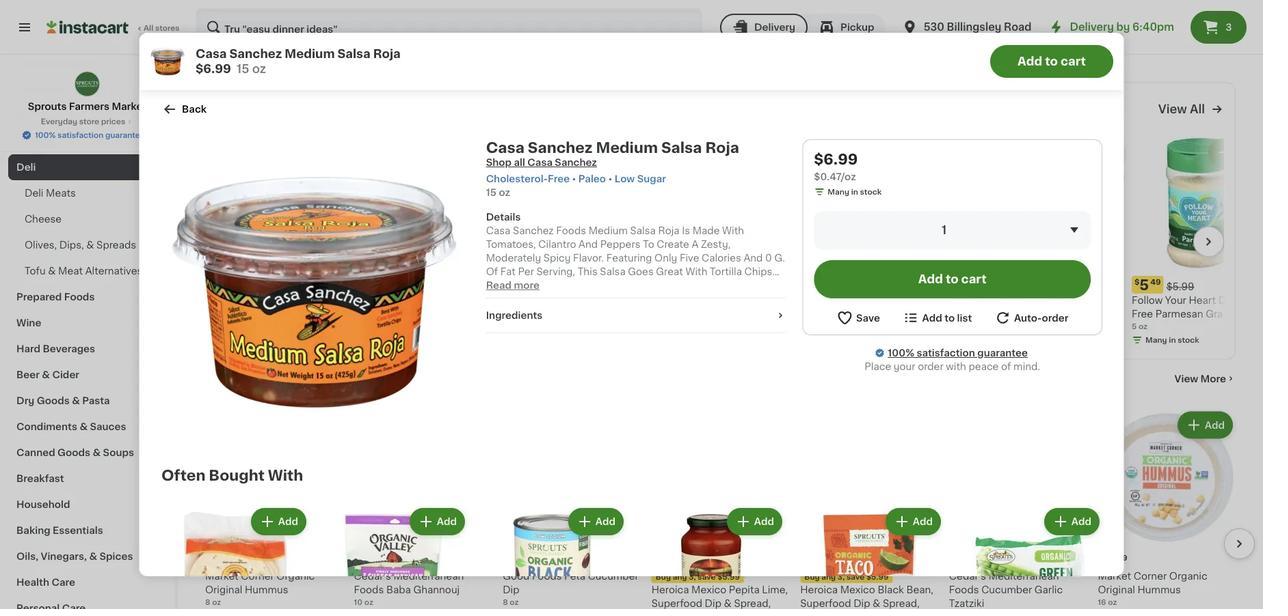 Task type: vqa. For each thing, say whether or not it's contained in the screenshot.
Goods
yes



Task type: describe. For each thing, give the bounding box(es) containing it.
cider
[[52, 371, 79, 381]]

1 vertical spatial meat
[[58, 267, 83, 277]]

0 horizontal spatial meat
[[16, 59, 42, 69]]

oz inside boar's head brand sliced american white cheese 8 oz many in stock
[[658, 21, 667, 29]]

care
[[52, 579, 75, 588]]

casa sanchez medium salsa roja shop all casa sanchez cholesterol-free • paleo • low sugar 15 oz
[[486, 141, 739, 198]]

0 vertical spatial all
[[144, 24, 153, 32]]

$ 5 99
[[357, 555, 383, 569]]

free inside casa sanchez medium salsa roja shop all casa sanchez cholesterol-free • paleo • low sugar 15 oz
[[547, 174, 569, 184]]

tub
[[589, 295, 607, 304]]

$ for $ 5 29
[[574, 279, 579, 286]]

all stores link
[[47, 8, 181, 47]]

american for head
[[651, 8, 697, 18]]

1 vertical spatial this
[[567, 295, 586, 304]]

$4.99 original price: $5.49 element
[[992, 276, 1126, 294]]

instacart logo image
[[47, 19, 129, 36]]

oils, vinegars, & spices link
[[8, 545, 166, 571]]

foods inside good foods feta cucumber dip 8 oz
[[532, 573, 562, 582]]

dry goods & pasta link
[[8, 389, 166, 415]]

deli for deli
[[16, 163, 36, 173]]

roja.
[[555, 308, 579, 318]]

organic valley organic sliced american cheese 6 oz
[[503, 0, 620, 29]]

salsa up the to
[[630, 226, 655, 236]]

american inside follow your heart dairy- free american slices 7 oz
[[875, 310, 921, 319]]

3 inside button
[[1226, 23, 1232, 32]]

cheese inside organic valley organic sliced american cheese 6 oz
[[583, 8, 620, 18]]

8 inside sprouts sliced muenster cheese 8 oz
[[354, 21, 359, 29]]

3 $5.29 original price: $5.49 element from the left
[[851, 276, 986, 294]]

shop
[[486, 158, 511, 168]]

medium inside casa sanchez medium salsa roja $6.99 15 oz
[[284, 48, 334, 60]]

mexico for black
[[840, 586, 875, 596]]

snacks & candy
[[16, 85, 97, 95]]

foods inside prepared foods link
[[64, 293, 95, 303]]

1 vertical spatial guarantee
[[977, 349, 1027, 358]]

to for top "add to cart" "button"
[[1045, 56, 1058, 67]]

breakfast link
[[8, 467, 166, 493]]

original for market corner organic original hummus 8 oz
[[205, 586, 242, 596]]

oz inside marin french cheese triple crème brie 8 oz
[[807, 21, 816, 29]]

roja for casa sanchez medium salsa roja shop all casa sanchez cholesterol-free • paleo • low sugar 15 oz
[[705, 141, 739, 155]]

$ for $ 4 99
[[505, 555, 510, 563]]

0 horizontal spatial olives, dips, & spreads link
[[8, 233, 166, 259]]

with
[[946, 362, 966, 372]]

sliced for white
[[743, 0, 773, 4]]

12 ct
[[949, 21, 967, 29]]

add to list
[[922, 314, 972, 323]]

item carousel region containing 5
[[559, 136, 1263, 349]]

oz inside good foods feta cucumber dip 8 oz
[[510, 600, 519, 607]]

foods for cedar's mediterranean foods cucumber garlic tzatziki
[[949, 586, 979, 596]]

organic for 16
[[1169, 573, 1207, 582]]

sprouts for sprouts sliced muenster cheese 8 oz
[[354, 0, 391, 4]]

baba
[[386, 586, 411, 596]]

cheese inside sprouts sliced muenster cheese 8 oz
[[354, 8, 391, 18]]

feta inside good foods feta cucumber dip 8 oz
[[564, 573, 585, 582]]

8 inside good foods feta cucumber dip 8 oz
[[503, 600, 508, 607]]

delivery for delivery
[[754, 23, 795, 32]]

sprouts sliced muenster cheese 8 oz
[[354, 0, 472, 29]]

deli meats link
[[8, 181, 166, 207]]

pickup button
[[808, 14, 885, 41]]

29 inside $ 5 29
[[590, 279, 600, 286]]

casa sanchez medium salsa roja $6.99 15 oz
[[195, 48, 400, 75]]

product group containing marin french cheese triple crème brie
[[800, 0, 938, 43]]

deli meats
[[25, 189, 76, 199]]

authentic
[[701, 295, 747, 304]]

1 • from the left
[[572, 174, 576, 184]]

to inside add to list button
[[944, 314, 954, 323]]

6 inside follow your heart dairy free feta crumbles 6 oz
[[992, 323, 997, 331]]

grated
[[1206, 310, 1239, 319]]

frozen link
[[8, 103, 166, 129]]

and up flavor.
[[578, 240, 597, 250]]

buy for heroica mexico black bean, superfood dip & spread
[[804, 575, 820, 582]]

household link
[[8, 493, 166, 519]]

zesty,
[[701, 240, 730, 250]]

530 billingsley road
[[924, 22, 1032, 32]]

15 inside casa sanchez foods medium salsa roja is made with tomatoes, cilantro and peppers to create a zesty, moderately spicy flavor. featuring only five calories and 0 g. of fat per serving, this salsa goes great with tortilla chips and makes a flavorful topping for tacos, burritos and other mexican dishes. this tub contains 15 oz. of authentic flavor medium salsa roja.
[[655, 295, 665, 304]]

dairy- for follow your heart dairy- free smoked gouda slices
[[658, 296, 687, 306]]

health
[[16, 579, 49, 588]]

mediterranean for ghannouj
[[394, 573, 464, 582]]

household
[[16, 501, 70, 510]]

by
[[1116, 22, 1130, 32]]

organic for 8
[[277, 573, 315, 582]]

cheese link
[[8, 207, 166, 233]]

vegan for buy any 3, save $5.99
[[802, 540, 826, 547]]

vegan for 5
[[355, 540, 380, 547]]

29 inside 5 29
[[730, 279, 740, 286]]

100% satisfaction guarantee link
[[888, 347, 1027, 360]]

3 99 from the left
[[670, 555, 681, 563]]

in inside boar's head brand sliced american white cheese 8 oz many in stock
[[689, 35, 696, 42]]

oz inside organic valley organic sliced american cheese 6 oz
[[510, 21, 519, 29]]

stores
[[155, 24, 180, 32]]

1 horizontal spatial 100% satisfaction guarantee
[[888, 349, 1027, 358]]

read
[[486, 281, 511, 291]]

0 horizontal spatial many in stock
[[827, 188, 881, 196]]

sprouts farmers market link
[[28, 71, 146, 114]]

$5.49 original price: $5.99 element
[[1132, 276, 1263, 294]]

sprouts for sprouts farmers market
[[28, 102, 67, 111]]

1 horizontal spatial olives, dips, & spreads
[[205, 372, 381, 387]]

1 vertical spatial in
[[851, 188, 858, 196]]

15 inside casa sanchez medium salsa roja $6.99 15 oz
[[236, 63, 249, 75]]

featuring
[[606, 254, 652, 263]]

tzatziki
[[949, 600, 984, 610]]

& inside heroica mexico pepita lime, superfood dip & spread
[[724, 600, 732, 610]]

0 horizontal spatial olives, dips, & spreads
[[25, 241, 136, 251]]

cedar's for cucumber
[[949, 573, 986, 582]]

1 horizontal spatial stock
[[860, 188, 881, 196]]

15 inside casa sanchez medium salsa roja shop all casa sanchez cholesterol-free • paleo • low sugar 15 oz
[[486, 188, 496, 198]]

$6.99 $0.47/oz
[[814, 152, 857, 182]]

1 vertical spatial order
[[917, 362, 943, 372]]

bakery link
[[8, 129, 166, 155]]

any for heroica mexico black bean, superfood dip & spread
[[821, 575, 836, 582]]

feta inside follow your heart dairy free feta crumbles 6 oz
[[1015, 310, 1036, 319]]

buy any 3, save $5.99 for pepita
[[656, 575, 740, 582]]

0 vertical spatial add to cart button
[[990, 45, 1113, 78]]

white
[[700, 8, 728, 18]]

sugar
[[637, 174, 666, 184]]

add inside button
[[922, 314, 942, 323]]

0 horizontal spatial olives,
[[25, 241, 57, 251]]

only
[[654, 254, 677, 263]]

1 horizontal spatial dips,
[[261, 372, 300, 387]]

tomatoes,
[[486, 240, 536, 250]]

sliced for cheese
[[503, 8, 532, 18]]

dry goods & pasta
[[16, 397, 110, 407]]

market for market corner organic original hummus 8 oz
[[205, 573, 239, 582]]

1
[[941, 225, 946, 236]]

pepita
[[729, 586, 760, 596]]

goods for dry
[[37, 397, 70, 407]]

sanchez for casa sanchez medium salsa roja $6.99 15 oz
[[229, 48, 282, 60]]

save for pepita
[[698, 575, 716, 582]]

sliced inside sprouts sliced muenster cheese 8 oz
[[394, 0, 424, 4]]

garlic
[[1035, 586, 1063, 596]]

heart for smoked
[[628, 296, 655, 306]]

0 horizontal spatial spreads
[[96, 241, 136, 251]]

everyday
[[41, 118, 77, 125]]

3 inside organic valley 3 cheese mexican blend shredded cheese
[[277, 0, 283, 4]]

satisfaction inside button
[[58, 132, 103, 139]]

cart for the bottommost "add to cart" "button"
[[961, 274, 986, 285]]

all
[[514, 158, 525, 168]]

hummus for market corner organic original hummus 16 oz
[[1138, 586, 1181, 596]]

sanchez for casa sanchez foods medium salsa roja is made with tomatoes, cilantro and peppers to create a zesty, moderately spicy flavor. featuring only five calories and 0 g. of fat per serving, this salsa goes great with tortilla chips and makes a flavorful topping for tacos, burritos and other mexican dishes. this tub contains 15 oz. of authentic flavor medium salsa roja.
[[512, 226, 553, 236]]

free for follow your heart dairy free feta crumbles 6 oz
[[992, 310, 1013, 319]]

fat
[[500, 267, 515, 277]]

& inside heroica mexico black bean, superfood dip & spread
[[873, 600, 880, 610]]

condiments
[[16, 423, 77, 433]]

heart inside $ 5 49 $5.99 follow your heart dairy- free parmesan grated 5 oz
[[1189, 296, 1216, 306]]

hard beverages link
[[8, 337, 166, 363]]

100% satisfaction guarantee inside button
[[35, 132, 145, 139]]

1 horizontal spatial 49
[[1117, 555, 1127, 563]]

vinegars,
[[41, 553, 87, 562]]

0 horizontal spatial dips,
[[59, 241, 84, 251]]

1 vertical spatial add to cart button
[[814, 261, 1090, 299]]

cucumber for feta
[[588, 573, 639, 582]]

0 horizontal spatial market
[[112, 102, 146, 111]]

in inside "item carousel" region
[[1169, 337, 1176, 344]]

delivery by 6:40pm link
[[1048, 19, 1174, 36]]

baking
[[16, 527, 50, 536]]

slices inside follow your heart dairy- free american slices 7 oz
[[923, 310, 952, 319]]

store
[[79, 118, 99, 125]]

cedar's for baba
[[354, 573, 391, 582]]

wine
[[16, 319, 41, 329]]

medium inside casa sanchez medium salsa roja shop all casa sanchez cholesterol-free • paleo • low sugar 15 oz
[[596, 141, 658, 155]]

casa
[[527, 158, 552, 168]]

$5.99 for heroica mexico black bean, superfood dip & spread
[[866, 575, 889, 582]]

$5.99 for heroica mexico pepita lime, superfood dip & spread
[[718, 575, 740, 582]]

salsa down dishes.
[[527, 308, 553, 318]]

beverages
[[43, 345, 95, 355]]

dip for heroica mexico pepita lime, superfood dip & spread
[[705, 600, 721, 610]]

goods for canned
[[58, 449, 90, 459]]

1 vertical spatial olives,
[[205, 372, 257, 387]]

calories
[[701, 254, 741, 263]]

mexico for pepita
[[691, 586, 726, 596]]

salsa up topping at the top of the page
[[600, 267, 625, 277]]

pickup
[[840, 23, 874, 32]]

1 vertical spatial $6.99
[[814, 152, 857, 167]]

100% satisfaction guarantee button
[[21, 127, 153, 141]]

billingsley
[[947, 22, 1001, 32]]

sanchez for casa sanchez medium salsa roja shop all casa sanchez cholesterol-free • paleo • low sugar 15 oz
[[527, 141, 592, 155]]

organic inside organic valley 3 cheese mexican blend shredded cheese
[[205, 0, 243, 4]]

oz inside casa sanchez medium salsa roja shop all casa sanchez cholesterol-free • paleo • low sugar 15 oz
[[498, 188, 510, 198]]

1 horizontal spatial satisfaction
[[916, 349, 975, 358]]

your for american
[[885, 296, 906, 306]]

crumbles
[[1039, 310, 1085, 319]]

casa for casa sanchez medium salsa roja $6.99 15 oz
[[195, 48, 226, 60]]

foods for casa sanchez foods medium salsa roja is made with tomatoes, cilantro and peppers to create a zesty, moderately spicy flavor. featuring only five calories and 0 g. of fat per serving, this salsa goes great with tortilla chips and makes a flavorful topping for tacos, burritos and other mexican dishes. this tub contains 15 oz. of authentic flavor medium salsa roja.
[[556, 226, 586, 236]]

7
[[851, 323, 856, 331]]

mexican inside casa sanchez foods medium salsa roja is made with tomatoes, cilantro and peppers to create a zesty, moderately spicy flavor. featuring only five calories and 0 g. of fat per serving, this salsa goes great with tortilla chips and makes a flavorful topping for tacos, burritos and other mexican dishes. this tub contains 15 oz. of authentic flavor medium salsa roja.
[[486, 295, 526, 304]]

marin
[[800, 0, 827, 4]]

of
[[1001, 362, 1011, 372]]

1 vertical spatial of
[[686, 295, 698, 304]]

your for provolone
[[745, 296, 766, 306]]

dairy- for follow your heart dairy- free provolone
[[798, 296, 828, 306]]

cholesterol-
[[486, 174, 547, 184]]

$ for $ 5 99
[[357, 555, 362, 563]]

valley for organic
[[543, 0, 572, 4]]

oz inside follow your heart dairy free feta crumbles 6 oz
[[998, 323, 1007, 331]]

2 vertical spatial with
[[268, 469, 303, 483]]

oz.
[[668, 295, 684, 304]]

valley for 3
[[246, 0, 274, 4]]

lime,
[[762, 586, 788, 596]]

medium up peppers
[[588, 226, 627, 236]]

8 oz button
[[1098, 0, 1236, 31]]

any for heroica mexico pepita lime, superfood dip & spread
[[673, 575, 687, 582]]

save for black
[[847, 575, 865, 582]]

1 vertical spatial many in stock
[[1145, 337, 1199, 344]]

roja for casa sanchez medium salsa roja $6.99 15 oz
[[373, 48, 400, 60]]

$5.99 inside $ 5 49 $5.99 follow your heart dairy- free parmesan grated 5 oz
[[1166, 282, 1194, 292]]

pasta
[[82, 397, 110, 407]]

and up chips
[[743, 254, 762, 263]]

many inside "item carousel" region
[[1145, 337, 1167, 344]]

heroica for heroica mexico black bean, superfood dip & spread
[[800, 586, 838, 596]]

view more
[[1175, 375, 1226, 384]]

4 for market corner organic original hummus
[[213, 555, 223, 569]]

530
[[924, 22, 944, 32]]

oz inside market corner organic original hummus 8 oz
[[212, 600, 221, 607]]

beer & cider link
[[8, 363, 166, 389]]

is
[[682, 226, 690, 236]]

6:40pm
[[1132, 22, 1174, 32]]

view for view all
[[1158, 104, 1187, 116]]

5 for $ 5 49 $5.99 follow your heart dairy- free parmesan grated 5 oz
[[1139, 278, 1149, 292]]

delivery by 6:40pm
[[1070, 22, 1174, 32]]

4 for good foods feta cucumber dip
[[510, 555, 521, 569]]

free inside $ 5 49 $5.99 follow your heart dairy- free parmesan grated 5 oz
[[1132, 310, 1153, 319]]

corner for market corner organic original hummus 8 oz
[[241, 573, 274, 582]]

superfood for heroica mexico black bean, superfood dip & spread
[[800, 600, 851, 610]]

salsa inside casa sanchez medium salsa roja $6.99 15 oz
[[337, 48, 370, 60]]

casa for casa sanchez medium salsa roja shop all casa sanchez cholesterol-free • paleo • low sugar 15 oz
[[486, 141, 524, 155]]

0 vertical spatial this
[[577, 267, 597, 277]]

530 billingsley road button
[[902, 8, 1032, 47]]

sprouts farmers market logo image
[[74, 71, 100, 97]]

dry
[[16, 397, 34, 407]]

oz inside button
[[1105, 21, 1114, 29]]

1 vertical spatial a
[[541, 281, 548, 291]]

5 for $ 5 29
[[579, 278, 588, 292]]

flavor
[[750, 295, 779, 304]]

seafood
[[54, 59, 96, 69]]

gouda
[[636, 310, 669, 319]]

$ 5 49 $5.99 follow your heart dairy- free parmesan grated 5 oz
[[1132, 278, 1248, 331]]

1 horizontal spatial with
[[685, 267, 707, 277]]

8 inside button
[[1098, 21, 1103, 29]]

$ for $
[[994, 279, 999, 286]]

add to cart for top "add to cart" "button"
[[1017, 56, 1086, 67]]

1 vertical spatial spreads
[[319, 372, 381, 387]]

american for valley
[[535, 8, 581, 18]]

frozen
[[16, 111, 50, 121]]

heroica for heroica mexico pepita lime, superfood dip & spread
[[651, 586, 689, 596]]

oz inside sprouts sliced muenster cheese 8 oz
[[361, 21, 370, 29]]



Task type: locate. For each thing, give the bounding box(es) containing it.
mexico inside heroica mexico black bean, superfood dip & spread
[[840, 586, 875, 596]]

cart up the list
[[961, 274, 986, 285]]

medium down read
[[486, 308, 525, 318]]

15 up follow your heart image
[[236, 63, 249, 75]]

29
[[590, 279, 600, 286], [730, 279, 740, 286]]

delivery inside "link"
[[1070, 22, 1114, 32]]

2 superfood from the left
[[800, 600, 851, 610]]

cheese inside marin french cheese triple crème brie 8 oz
[[865, 0, 902, 4]]

1 horizontal spatial all
[[1190, 104, 1205, 116]]

free down authentic in the right top of the page
[[711, 310, 732, 319]]

to down 12 ct button
[[1045, 56, 1058, 67]]

4 up market corner organic original hummus 8 oz
[[213, 555, 223, 569]]

2 horizontal spatial with
[[722, 226, 744, 236]]

1 horizontal spatial mexico
[[840, 586, 875, 596]]

item carousel region containing 4
[[205, 404, 1255, 610]]

$ inside $ 5 99
[[357, 555, 362, 563]]

2 buy from the left
[[804, 575, 820, 582]]

save up heroica mexico black bean, superfood dip & spread
[[847, 575, 865, 582]]

1 99 from the left
[[373, 555, 383, 563]]

a up dishes.
[[541, 281, 548, 291]]

29 up tub
[[590, 279, 600, 286]]

0 horizontal spatial vegan
[[355, 540, 380, 547]]

cart
[[1060, 56, 1086, 67], [961, 274, 986, 285]]

many down "parmesan" at the bottom right of the page
[[1145, 337, 1167, 344]]

any
[[673, 575, 687, 582], [821, 575, 836, 582]]

2 vertical spatial 15
[[655, 295, 665, 304]]

mediterranean inside cedar's mediterranean foods baba ghannouj 10 oz
[[394, 573, 464, 582]]

list
[[957, 314, 972, 323]]

1 vertical spatial casa
[[486, 141, 524, 155]]

original inside market corner organic original hummus 8 oz
[[205, 586, 242, 596]]

deli for deli meats
[[25, 189, 43, 199]]

15
[[236, 63, 249, 75], [486, 188, 496, 198], [655, 295, 665, 304]]

1 vertical spatial sprouts
[[28, 102, 67, 111]]

back
[[182, 105, 206, 114]]

stock inside boar's head brand sliced american white cheese 8 oz many in stock
[[697, 35, 719, 42]]

5 follow from the left
[[1132, 296, 1163, 306]]

heart for feta
[[1049, 296, 1076, 306]]

$5.29 original price: $5.49 element up "flavor"
[[711, 276, 846, 294]]

3, up heroica mexico black bean, superfood dip & spread
[[838, 575, 845, 582]]

1 vertical spatial stock
[[860, 188, 881, 196]]

1 buy from the left
[[656, 575, 671, 582]]

better does exist image
[[217, 136, 559, 329]]

0 vertical spatial cucumber
[[588, 573, 639, 582]]

sanchez up tomatoes,
[[512, 226, 553, 236]]

cedar's inside cedar's mediterranean foods baba ghannouj 10 oz
[[354, 573, 391, 582]]

$ inside $ 5 29
[[574, 279, 579, 286]]

8 oz
[[1098, 21, 1114, 29]]

1 horizontal spatial •
[[608, 174, 612, 184]]

canned
[[16, 449, 55, 459]]

99 inside $ 4 99
[[522, 555, 532, 563]]

oils, vinegars, & spices
[[16, 553, 133, 562]]

0 vertical spatial item carousel region
[[559, 136, 1263, 349]]

8 inside market corner organic original hummus 8 oz
[[205, 600, 210, 607]]

heart down 'other'
[[768, 296, 795, 306]]

follow for smoked
[[571, 296, 602, 306]]

$ for $ 4 49
[[208, 555, 213, 563]]

and down the fat
[[486, 281, 505, 291]]

market for market corner organic original hummus 16 oz
[[1098, 573, 1131, 582]]

0 vertical spatial 100%
[[35, 132, 56, 139]]

many in stock
[[827, 188, 881, 196], [1145, 337, 1199, 344]]

99 up heroica mexico black bean, superfood dip & spread
[[819, 555, 829, 563]]

guarantee inside button
[[105, 132, 145, 139]]

buy any 3, save $5.99 up heroica mexico black bean, superfood dip & spread
[[804, 575, 889, 582]]

free for follow your heart dairy- free smoked gouda slices
[[571, 310, 592, 319]]

1 heart from the left
[[628, 296, 655, 306]]

1 horizontal spatial 3
[[1226, 23, 1232, 32]]

1 horizontal spatial buy
[[804, 575, 820, 582]]

8 inside marin french cheese triple crème brie 8 oz
[[800, 21, 805, 29]]

dip inside good foods feta cucumber dip 8 oz
[[503, 586, 519, 596]]

0 vertical spatial casa
[[195, 48, 226, 60]]

view for view more
[[1175, 375, 1198, 384]]

0 horizontal spatial heroica
[[651, 586, 689, 596]]

0 horizontal spatial 15
[[236, 63, 249, 75]]

hummus inside market corner organic original hummus 16 oz
[[1138, 586, 1181, 596]]

and down tortilla
[[727, 281, 746, 291]]

dairy- right "flavor"
[[798, 296, 828, 306]]

with up the zesty,
[[722, 226, 744, 236]]

4 your from the left
[[1025, 296, 1046, 306]]

$5.29 original price: $5.49 element for smoked
[[571, 276, 706, 294]]

2 horizontal spatial market
[[1098, 573, 1131, 582]]

1 horizontal spatial 100%
[[888, 349, 914, 358]]

auto-
[[1014, 314, 1041, 323]]

1 horizontal spatial meat
[[58, 267, 83, 277]]

0 horizontal spatial any
[[673, 575, 687, 582]]

organic for cheese
[[574, 0, 613, 4]]

crème
[[800, 8, 833, 18]]

1 horizontal spatial vegan
[[802, 540, 826, 547]]

market inside market corner organic original hummus 16 oz
[[1098, 573, 1131, 582]]

many inside boar's head brand sliced american white cheese 8 oz many in stock
[[665, 35, 687, 42]]

1 horizontal spatial sprouts
[[354, 0, 391, 4]]

2 dairy- from the left
[[798, 296, 828, 306]]

2 mexico from the left
[[840, 586, 875, 596]]

candy
[[65, 85, 97, 95]]

$6.99 inside casa sanchez medium salsa roja $6.99 15 oz
[[195, 63, 231, 75]]

1 vertical spatial satisfaction
[[916, 349, 975, 358]]

free up 7
[[851, 310, 873, 319]]

2 99 from the left
[[522, 555, 532, 563]]

1 field
[[814, 211, 1090, 250]]

0 horizontal spatial 4
[[213, 555, 223, 569]]

1 $5.29 original price: $5.49 element from the left
[[571, 276, 706, 294]]

free
[[547, 174, 569, 184], [571, 310, 592, 319], [711, 310, 732, 319], [851, 310, 873, 319], [992, 310, 1013, 319], [1132, 310, 1153, 319]]

your inside the follow your heart dairy- free smoked gouda slices
[[604, 296, 626, 306]]

2 horizontal spatial american
[[875, 310, 921, 319]]

1 original from the left
[[205, 586, 242, 596]]

sauces
[[90, 423, 126, 433]]

cucumber inside good foods feta cucumber dip 8 oz
[[588, 573, 639, 582]]

0 vertical spatial feta
[[1015, 310, 1036, 319]]

good foods feta cucumber dip 8 oz
[[503, 573, 639, 607]]

of right oz.
[[686, 295, 698, 304]]

1 vertical spatial olives, dips, & spreads
[[205, 372, 381, 387]]

$ 5 29
[[574, 278, 600, 292]]

0 vertical spatial a
[[691, 240, 698, 250]]

1 mexico from the left
[[691, 586, 726, 596]]

mexico inside heroica mexico pepita lime, superfood dip & spread
[[691, 586, 726, 596]]

soups
[[103, 449, 134, 459]]

3, up heroica mexico pepita lime, superfood dip & spread
[[689, 575, 696, 582]]

1 vertical spatial 6
[[992, 323, 997, 331]]

0 horizontal spatial save
[[698, 575, 716, 582]]

$5.99 up the black
[[866, 575, 889, 582]]

1 superfood from the left
[[651, 600, 702, 610]]

heart for american
[[908, 296, 936, 306]]

2 corner from the left
[[1134, 573, 1167, 582]]

parmesan
[[1155, 310, 1203, 319]]

add to cart down road
[[1017, 56, 1086, 67]]

casa up back
[[195, 48, 226, 60]]

49 inside $ 5 49 $5.99 follow your heart dairy- free parmesan grated 5 oz
[[1150, 279, 1161, 286]]

feta
[[1015, 310, 1036, 319], [564, 573, 585, 582]]

0 horizontal spatial 29
[[590, 279, 600, 286]]

organic inside market corner organic original hummus 16 oz
[[1169, 573, 1207, 582]]

1 dairy- from the left
[[658, 296, 687, 306]]

99 up cedar's mediterranean foods cucumber garlic tzatziki
[[968, 555, 978, 563]]

1 slices from the left
[[671, 310, 700, 319]]

0 vertical spatial with
[[722, 226, 744, 236]]

save up heroica mexico pepita lime, superfood dip & spread
[[698, 575, 716, 582]]

2 any from the left
[[821, 575, 836, 582]]

$5.29 original price: $5.49 element
[[571, 276, 706, 294], [711, 276, 846, 294], [851, 276, 986, 294]]

free inside follow your heart dairy free feta crumbles 6 oz
[[992, 310, 1013, 319]]

2 horizontal spatial sliced
[[743, 0, 773, 4]]

to for the bottommost "add to cart" "button"
[[945, 274, 958, 285]]

american inside organic valley organic sliced american cheese 6 oz
[[535, 8, 581, 18]]

2 horizontal spatial 15
[[655, 295, 665, 304]]

1 cedar's from the left
[[354, 573, 391, 582]]

goods
[[37, 397, 70, 407], [58, 449, 90, 459]]

your inside follow your heart dairy- free provolone
[[745, 296, 766, 306]]

4 follow from the left
[[992, 296, 1023, 306]]

road
[[1004, 22, 1032, 32]]

many
[[665, 35, 687, 42], [827, 188, 849, 196], [1145, 337, 1167, 344]]

sanchez
[[554, 158, 597, 168]]

slices inside the follow your heart dairy- free smoked gouda slices
[[671, 310, 700, 319]]

1 vertical spatial 100% satisfaction guarantee
[[888, 349, 1027, 358]]

with right bought in the bottom left of the page
[[268, 469, 303, 483]]

your up smoked
[[604, 296, 626, 306]]

cart for top "add to cart" "button"
[[1060, 56, 1086, 67]]

olives,
[[25, 241, 57, 251], [205, 372, 257, 387]]

follow up auto-
[[992, 296, 1023, 306]]

0 horizontal spatial $5.99
[[718, 575, 740, 582]]

1 vegan from the left
[[355, 540, 380, 547]]

buy any 3, save $5.99
[[656, 575, 740, 582], [804, 575, 889, 582]]

2 cedar's from the left
[[949, 573, 986, 582]]

snacks
[[16, 85, 52, 95]]

dairy- inside $ 5 49 $5.99 follow your heart dairy- free parmesan grated 5 oz
[[1218, 296, 1248, 306]]

0 horizontal spatial delivery
[[754, 23, 795, 32]]

$6.99 up $0.47/oz
[[814, 152, 857, 167]]

0 vertical spatial in
[[689, 35, 696, 42]]

3 dairy- from the left
[[938, 296, 968, 306]]

foods up 10
[[354, 586, 384, 596]]

flavor.
[[573, 254, 604, 263]]

mediterranean inside cedar's mediterranean foods cucumber garlic tzatziki
[[989, 573, 1059, 582]]

stock inside "item carousel" region
[[1178, 337, 1199, 344]]

0 horizontal spatial 100% satisfaction guarantee
[[35, 132, 145, 139]]

follow up save
[[851, 296, 882, 306]]

2 mediterranean from the left
[[989, 573, 1059, 582]]

cheese inside boar's head brand sliced american white cheese 8 oz many in stock
[[730, 8, 767, 18]]

market up 16
[[1098, 573, 1131, 582]]

49 up market corner organic original hummus 16 oz
[[1117, 555, 1127, 563]]

heroica inside heroica mexico black bean, superfood dip & spread
[[800, 586, 838, 596]]

read more button
[[486, 279, 539, 293]]

service type group
[[720, 14, 885, 41]]

2 heart from the left
[[768, 296, 795, 306]]

back button
[[161, 101, 206, 118]]

8 inside boar's head brand sliced american white cheese 8 oz many in stock
[[651, 21, 657, 29]]

satisfaction down everyday store prices on the top of page
[[58, 132, 103, 139]]

other
[[748, 281, 776, 291]]

of up read
[[486, 267, 498, 277]]

0 vertical spatial olives,
[[25, 241, 57, 251]]

0 horizontal spatial mexico
[[691, 586, 726, 596]]

0 horizontal spatial superfood
[[651, 600, 702, 610]]

mediterranean up garlic
[[989, 573, 1059, 582]]

1 horizontal spatial dip
[[705, 600, 721, 610]]

corner for market corner organic original hummus 16 oz
[[1134, 573, 1167, 582]]

foods for cedar's mediterranean foods baba ghannouj 10 oz
[[354, 586, 384, 596]]

this down flavorful
[[567, 295, 586, 304]]

foods inside cedar's mediterranean foods cucumber garlic tzatziki
[[949, 586, 979, 596]]

casa for casa sanchez foods medium salsa roja is made with tomatoes, cilantro and peppers to create a zesty, moderately spicy flavor. featuring only five calories and 0 g. of fat per serving, this salsa goes great with tortilla chips and makes a flavorful topping for tacos, burritos and other mexican dishes. this tub contains 15 oz. of authentic flavor medium salsa roja.
[[486, 226, 510, 236]]

product group
[[800, 0, 938, 43], [571, 136, 706, 332], [711, 136, 846, 349], [992, 136, 1126, 349], [1132, 136, 1263, 349], [1098, 410, 1236, 609], [161, 506, 309, 610], [320, 506, 467, 610], [478, 506, 626, 610], [637, 506, 785, 610], [796, 506, 943, 610], [954, 506, 1102, 610]]

free for follow your heart dairy- free provolone
[[711, 310, 732, 319]]

ingredients button
[[486, 309, 786, 323]]

bakery
[[16, 137, 51, 147]]

99 up heroica mexico pepita lime, superfood dip & spread
[[670, 555, 681, 563]]

2 heroica from the left
[[800, 586, 838, 596]]

2 • from the left
[[608, 174, 612, 184]]

1 horizontal spatial many in stock
[[1145, 337, 1199, 344]]

mexican down read more button
[[486, 295, 526, 304]]

0 horizontal spatial hummus
[[245, 586, 288, 596]]

any up heroica mexico pepita lime, superfood dip & spread
[[673, 575, 687, 582]]

hummus inside market corner organic original hummus 8 oz
[[245, 586, 288, 596]]

foods right good
[[532, 573, 562, 582]]

essentials
[[53, 527, 103, 536]]

15 up details
[[486, 188, 496, 198]]

hummus for market corner organic original hummus 8 oz
[[245, 586, 288, 596]]

1 buy any 3, save $5.99 from the left
[[656, 575, 740, 582]]

1 vertical spatial to
[[945, 274, 958, 285]]

foods down "tofu & meat alternatives" on the top of the page
[[64, 293, 95, 303]]

1 vertical spatial with
[[685, 267, 707, 277]]

add to cart button
[[990, 45, 1113, 78], [814, 261, 1090, 299]]

heart up crumbles
[[1049, 296, 1076, 306]]

0 horizontal spatial mexican
[[205, 8, 246, 18]]

0 vertical spatial 15
[[236, 63, 249, 75]]

99 up good
[[522, 555, 532, 563]]

add button
[[649, 140, 702, 165], [789, 140, 842, 165], [1069, 140, 1122, 165], [1179, 414, 1232, 438], [252, 510, 305, 535], [410, 510, 463, 535], [569, 510, 622, 535], [728, 510, 781, 535], [886, 510, 939, 535], [1045, 510, 1098, 535]]

1 29 from the left
[[590, 279, 600, 286]]

beer & cider
[[16, 371, 79, 381]]

1 horizontal spatial slices
[[923, 310, 952, 319]]

sanchez inside casa sanchez medium salsa roja shop all casa sanchez cholesterol-free • paleo • low sugar 15 oz
[[527, 141, 592, 155]]

0 horizontal spatial of
[[486, 267, 498, 277]]

breakfast
[[16, 475, 64, 484]]

buy any 3, save $5.99 for black
[[804, 575, 889, 582]]

dairy- up grated
[[1218, 296, 1248, 306]]

medium down "shredded"
[[284, 48, 334, 60]]

2 vegan from the left
[[802, 540, 826, 547]]

your
[[893, 362, 915, 372]]

1 horizontal spatial delivery
[[1070, 22, 1114, 32]]

meat up snacks
[[16, 59, 42, 69]]

sanchez inside casa sanchez foods medium salsa roja is made with tomatoes, cilantro and peppers to create a zesty, moderately spicy flavor. featuring only five calories and 0 g. of fat per serving, this salsa goes great with tortilla chips and makes a flavorful topping for tacos, burritos and other mexican dishes. this tub contains 15 oz. of authentic flavor medium salsa roja.
[[512, 226, 553, 236]]

1 save from the left
[[698, 575, 716, 582]]

follow for feta
[[992, 296, 1023, 306]]

49 for 4
[[224, 555, 235, 563]]

vegan
[[355, 540, 380, 547], [802, 540, 826, 547]]

smoked
[[595, 310, 634, 319]]

heart for provolone
[[768, 296, 795, 306]]

roja inside casa sanchez medium salsa roja shop all casa sanchez cholesterol-free • paleo • low sugar 15 oz
[[705, 141, 739, 155]]

1 horizontal spatial guarantee
[[977, 349, 1027, 358]]

ct
[[959, 21, 967, 29]]

your up provolone
[[745, 296, 766, 306]]

4 99 from the left
[[819, 555, 829, 563]]

salsa inside casa sanchez medium salsa roja shop all casa sanchez cholesterol-free • paleo • low sugar 15 oz
[[661, 141, 702, 155]]

cucumber inside cedar's mediterranean foods cucumber garlic tzatziki
[[981, 586, 1032, 596]]

follow your heart dairy- free provolone
[[711, 296, 828, 319]]

1 valley from the left
[[246, 0, 274, 4]]

many in stock down "parmesan" at the bottom right of the page
[[1145, 337, 1199, 344]]

foods inside cedar's mediterranean foods baba ghannouj 10 oz
[[354, 586, 384, 596]]

superfood inside heroica mexico pepita lime, superfood dip & spread
[[651, 600, 702, 610]]

dairy- up "add to list"
[[938, 296, 968, 306]]

$6.99 up back
[[195, 63, 231, 75]]

heart down for
[[628, 296, 655, 306]]

alternatives
[[85, 267, 142, 277]]

1 horizontal spatial market
[[205, 573, 239, 582]]

in down $0.47/oz
[[851, 188, 858, 196]]

your inside follow your heart dairy- free american slices 7 oz
[[885, 296, 906, 306]]

15 left oz.
[[655, 295, 665, 304]]

49 for 5
[[1150, 279, 1161, 286]]

mexican left blend
[[205, 8, 246, 18]]

• down 'sanchez' at the top left of the page
[[572, 174, 576, 184]]

$ inside 'element'
[[994, 279, 999, 286]]

4 heart from the left
[[1049, 296, 1076, 306]]

burritos
[[686, 281, 724, 291]]

2 $5.29 original price: $5.49 element from the left
[[711, 276, 846, 294]]

2 save from the left
[[847, 575, 865, 582]]

2 3, from the left
[[838, 575, 845, 582]]

your up auto-order button
[[1025, 296, 1046, 306]]

3 your from the left
[[885, 296, 906, 306]]

2 hummus from the left
[[1138, 586, 1181, 596]]

your for feta
[[1025, 296, 1046, 306]]

0 vertical spatial roja
[[373, 48, 400, 60]]

low
[[614, 174, 634, 184]]

create
[[656, 240, 689, 250]]

many down $0.47/oz
[[827, 188, 849, 196]]

free inside the follow your heart dairy- free smoked gouda slices
[[571, 310, 592, 319]]

1 horizontal spatial original
[[1098, 586, 1135, 596]]

save
[[698, 575, 716, 582], [847, 575, 865, 582]]

satisfaction up place your order with peace of mind.
[[916, 349, 975, 358]]

• left low
[[608, 174, 612, 184]]

mexican inside organic valley 3 cheese mexican blend shredded cheese
[[205, 8, 246, 18]]

casa inside casa sanchez medium salsa roja shop all casa sanchez cholesterol-free • paleo • low sugar 15 oz
[[486, 141, 524, 155]]

0 vertical spatial sanchez
[[229, 48, 282, 60]]

cucumber for foods
[[981, 586, 1032, 596]]

3,
[[689, 575, 696, 582], [838, 575, 845, 582]]

mediterranean for garlic
[[989, 573, 1059, 582]]

None search field
[[196, 8, 702, 47]]

delivery button
[[720, 14, 808, 41]]

order inside button
[[1041, 314, 1068, 323]]

0 vertical spatial many in stock
[[827, 188, 881, 196]]

1 any from the left
[[673, 575, 687, 582]]

meat up prepared foods
[[58, 267, 83, 277]]

oz inside cedar's mediterranean foods baba ghannouj 10 oz
[[364, 600, 373, 607]]

sliced
[[394, 0, 424, 4], [743, 0, 773, 4], [503, 8, 532, 18]]

29 down tortilla
[[730, 279, 740, 286]]

0 vertical spatial mexican
[[205, 8, 246, 18]]

dairy- for follow your heart dairy- free american slices 7 oz
[[938, 296, 968, 306]]

better does exist
[[253, 96, 385, 110]]

5 for $ 5 99
[[362, 555, 371, 569]]

1 horizontal spatial spreads
[[319, 372, 381, 387]]

1 vertical spatial add to cart
[[918, 274, 986, 285]]

5 your from the left
[[1165, 296, 1186, 306]]

follow inside follow your heart dairy- free american slices 7 oz
[[851, 296, 882, 306]]

2 follow from the left
[[711, 296, 742, 306]]

0 vertical spatial $6.99
[[195, 63, 231, 75]]

1 3, from the left
[[689, 575, 696, 582]]

0 vertical spatial 100% satisfaction guarantee
[[35, 132, 145, 139]]

follow for american
[[851, 296, 882, 306]]

1 vertical spatial many
[[827, 188, 849, 196]]

original inside market corner organic original hummus 16 oz
[[1098, 586, 1135, 596]]

2 your from the left
[[745, 296, 766, 306]]

heart inside follow your heart dairy- free provolone
[[768, 296, 795, 306]]

99 inside $ 5 99
[[373, 555, 383, 563]]

3
[[277, 0, 283, 4], [1226, 23, 1232, 32]]

0 vertical spatial to
[[1045, 56, 1058, 67]]

roja inside casa sanchez medium salsa roja $6.99 15 oz
[[373, 48, 400, 60]]

to
[[1045, 56, 1058, 67], [945, 274, 958, 285], [944, 314, 954, 323]]

dip for heroica mexico black bean, superfood dip & spread
[[854, 600, 870, 610]]

casa sanchez medium salsa roja image
[[172, 150, 456, 435]]

foods inside casa sanchez foods medium salsa roja is made with tomatoes, cilantro and peppers to create a zesty, moderately spicy flavor. featuring only five calories and 0 g. of fat per serving, this salsa goes great with tortilla chips and makes a flavorful topping for tacos, burritos and other mexican dishes. this tub contains 15 oz. of authentic flavor medium salsa roja.
[[556, 226, 586, 236]]

buy up heroica mexico pepita lime, superfood dip & spread
[[656, 575, 671, 582]]

this up $ 5 29
[[577, 267, 597, 277]]

1 horizontal spatial in
[[851, 188, 858, 196]]

add to cart button down road
[[990, 45, 1113, 78]]

condiments & sauces
[[16, 423, 126, 433]]

3 heart from the left
[[908, 296, 936, 306]]

100% down everyday
[[35, 132, 56, 139]]

great
[[656, 267, 683, 277]]

oz inside follow your heart dairy- free american slices 7 oz
[[858, 323, 867, 331]]

follow your heart image
[[217, 94, 248, 125]]

buy for heroica mexico pepita lime, superfood dip & spread
[[656, 575, 671, 582]]

0 vertical spatial spreads
[[96, 241, 136, 251]]

$ for $ 5 49 $5.99 follow your heart dairy- free parmesan grated 5 oz
[[1134, 279, 1139, 286]]

sanchez down organic valley 3 cheese mexican blend shredded cheese "button"
[[229, 48, 282, 60]]

1 mediterranean from the left
[[394, 573, 464, 582]]

guarantee up of
[[977, 349, 1027, 358]]

dip inside heroica mexico black bean, superfood dip & spread
[[854, 600, 870, 610]]

all stores
[[144, 24, 180, 32]]

oz inside casa sanchez medium salsa roja $6.99 15 oz
[[252, 63, 266, 75]]

sliced inside organic valley organic sliced american cheese 6 oz
[[503, 8, 532, 18]]

add to cart button up "add to list"
[[814, 261, 1090, 299]]

$ 4 99
[[505, 555, 532, 569]]

follow your heart dairy free feta crumbles 6 oz
[[992, 296, 1104, 331]]

add to list button
[[902, 310, 972, 327]]

your for smoked
[[604, 296, 626, 306]]

3, for pepita
[[689, 575, 696, 582]]

sprouts inside sprouts sliced muenster cheese 8 oz
[[354, 0, 391, 4]]

$5.99
[[1166, 282, 1194, 292], [718, 575, 740, 582], [866, 575, 889, 582]]

view
[[1158, 104, 1187, 116], [1175, 375, 1198, 384]]

oz inside $ 5 49 $5.99 follow your heart dairy- free parmesan grated 5 oz
[[1139, 323, 1148, 331]]

original up 16
[[1098, 586, 1135, 596]]

peppers
[[600, 240, 640, 250]]

2 29 from the left
[[730, 279, 740, 286]]

cart down the delivery by 6:40pm "link"
[[1060, 56, 1086, 67]]

delivery for delivery by 6:40pm
[[1070, 22, 1114, 32]]

buy any 3, save $5.99 up heroica mexico pepita lime, superfood dip & spread
[[656, 575, 740, 582]]

your up add to list button
[[885, 296, 906, 306]]

0 vertical spatial meat
[[16, 59, 42, 69]]

2 vertical spatial sanchez
[[512, 226, 553, 236]]

2 valley from the left
[[543, 0, 572, 4]]

market up "prices"
[[112, 102, 146, 111]]

1 horizontal spatial superfood
[[800, 600, 851, 610]]

superfood for heroica mexico pepita lime, superfood dip & spread
[[651, 600, 702, 610]]

cedar's mediterranean foods baba ghannouj 10 oz
[[354, 573, 464, 607]]

often
[[161, 469, 205, 483]]

sliced inside boar's head brand sliced american white cheese 8 oz many in stock
[[743, 0, 773, 4]]

1 vertical spatial olives, dips, & spreads link
[[205, 371, 381, 388]]

1 follow from the left
[[571, 296, 602, 306]]

2 horizontal spatial $5.29 original price: $5.49 element
[[851, 276, 986, 294]]

0 horizontal spatial guarantee
[[105, 132, 145, 139]]

free left "parmesan" at the bottom right of the page
[[1132, 310, 1153, 319]]

salsa up exist
[[337, 48, 370, 60]]

add to cart for the bottommost "add to cart" "button"
[[918, 274, 986, 285]]

2 4 from the left
[[510, 555, 521, 569]]

3 follow from the left
[[851, 296, 882, 306]]

1 4 from the left
[[213, 555, 223, 569]]

5
[[579, 278, 588, 292], [719, 278, 728, 292], [1139, 278, 1149, 292], [1132, 323, 1137, 331], [362, 555, 371, 569]]

everyday store prices link
[[41, 116, 134, 127]]

1 heroica from the left
[[651, 586, 689, 596]]

0 horizontal spatial dip
[[503, 586, 519, 596]]

your
[[604, 296, 626, 306], [745, 296, 766, 306], [885, 296, 906, 306], [1025, 296, 1046, 306], [1165, 296, 1186, 306]]

1 hummus from the left
[[245, 586, 288, 596]]

2 vertical spatial in
[[1169, 337, 1176, 344]]

deli left the "meats"
[[25, 189, 43, 199]]

original down $ 4 49
[[205, 586, 242, 596]]

5 heart from the left
[[1189, 296, 1216, 306]]

to left the list
[[944, 314, 954, 323]]

blend
[[248, 8, 276, 18]]

1 corner from the left
[[241, 573, 274, 582]]

free down 'sanchez' at the top left of the page
[[547, 174, 569, 184]]

prepared foods link
[[8, 285, 166, 311]]

1 horizontal spatial many
[[827, 188, 849, 196]]

item carousel region
[[559, 136, 1263, 349], [205, 404, 1255, 610]]

oz inside market corner organic original hummus 16 oz
[[1108, 600, 1117, 607]]

2 original from the left
[[1098, 586, 1135, 596]]

$5.29 original price: $5.49 element for provolone
[[711, 276, 846, 294]]

corner inside market corner organic original hummus 8 oz
[[241, 573, 274, 582]]

in down "parmesan" at the bottom right of the page
[[1169, 337, 1176, 344]]

1 horizontal spatial cucumber
[[981, 586, 1032, 596]]

mediterranean up ghannouj
[[394, 573, 464, 582]]

1 horizontal spatial $5.29 original price: $5.49 element
[[711, 276, 846, 294]]

0 vertical spatial satisfaction
[[58, 132, 103, 139]]

tofu & meat alternatives link
[[8, 259, 166, 285]]

paleo
[[578, 174, 606, 184]]

2 vertical spatial many
[[1145, 337, 1167, 344]]

$ inside $ 4 49
[[208, 555, 213, 563]]

0 horizontal spatial 3,
[[689, 575, 696, 582]]

foods up "tzatziki"
[[949, 586, 979, 596]]

1 your from the left
[[604, 296, 626, 306]]

view inside view more link
[[1175, 375, 1198, 384]]

serving,
[[536, 267, 575, 277]]

dairy- inside follow your heart dairy- free provolone
[[798, 296, 828, 306]]

2 buy any 3, save $5.99 from the left
[[804, 575, 889, 582]]

deli down bakery in the top left of the page
[[16, 163, 36, 173]]

100% inside 100% satisfaction guarantee button
[[35, 132, 56, 139]]

follow inside the follow your heart dairy- free smoked gouda slices
[[571, 296, 602, 306]]

dairy- down tacos,
[[658, 296, 687, 306]]

makes
[[507, 281, 539, 291]]

your up "parmesan" at the bottom right of the page
[[1165, 296, 1186, 306]]

follow inside $ 5 49 $5.99 follow your heart dairy- free parmesan grated 5 oz
[[1132, 296, 1163, 306]]

4 dairy- from the left
[[1218, 296, 1248, 306]]

sanchez up 'sanchez' at the top left of the page
[[527, 141, 592, 155]]

feta left crumbles
[[1015, 310, 1036, 319]]

0 horizontal spatial stock
[[697, 35, 719, 42]]

follow up "parmesan" at the bottom right of the page
[[1132, 296, 1163, 306]]

buy up heroica mexico black bean, superfood dip & spread
[[804, 575, 820, 582]]

$
[[574, 279, 579, 286], [994, 279, 999, 286], [1134, 279, 1139, 286], [208, 555, 213, 563], [357, 555, 362, 563], [505, 555, 510, 563]]

1 vertical spatial deli
[[25, 189, 43, 199]]

1 horizontal spatial of
[[686, 295, 698, 304]]

your inside $ 5 49 $5.99 follow your heart dairy- free parmesan grated 5 oz
[[1165, 296, 1186, 306]]

free for follow your heart dairy- free american slices 7 oz
[[851, 310, 873, 319]]

sanchez inside casa sanchez medium salsa roja $6.99 15 oz
[[229, 48, 282, 60]]

2 slices from the left
[[923, 310, 952, 319]]

made
[[692, 226, 719, 236]]

6 inside organic valley organic sliced american cheese 6 oz
[[503, 21, 508, 29]]

1 vertical spatial dips,
[[261, 372, 300, 387]]

0 horizontal spatial sliced
[[394, 0, 424, 4]]

mexico left pepita
[[691, 586, 726, 596]]

follow for provolone
[[711, 296, 742, 306]]

heroica inside heroica mexico pepita lime, superfood dip & spread
[[651, 586, 689, 596]]

superfood inside heroica mexico black bean, superfood dip & spread
[[800, 600, 851, 610]]

prepared
[[16, 293, 62, 303]]

5 99 from the left
[[968, 555, 978, 563]]

bean,
[[906, 586, 933, 596]]

0 horizontal spatial satisfaction
[[58, 132, 103, 139]]

free left auto-
[[992, 310, 1013, 319]]

flavorful
[[550, 281, 592, 291]]

meat & seafood link
[[8, 51, 166, 77]]

original for market corner organic original hummus 16 oz
[[1098, 586, 1135, 596]]

auto-order
[[1014, 314, 1068, 323]]

4 up good
[[510, 555, 521, 569]]

1 vertical spatial cucumber
[[981, 586, 1032, 596]]

2 horizontal spatial dip
[[854, 600, 870, 610]]

mexico left the black
[[840, 586, 875, 596]]

dip inside heroica mexico pepita lime, superfood dip & spread
[[705, 600, 721, 610]]

0 vertical spatial deli
[[16, 163, 36, 173]]

roja inside casa sanchez foods medium salsa roja is made with tomatoes, cilantro and peppers to create a zesty, moderately spicy flavor. featuring only five calories and 0 g. of fat per serving, this salsa goes great with tortilla chips and makes a flavorful topping for tacos, burritos and other mexican dishes. this tub contains 15 oz. of authentic flavor medium salsa roja.
[[658, 226, 679, 236]]

$ inside $ 5 49 $5.99 follow your heart dairy- free parmesan grated 5 oz
[[1134, 279, 1139, 286]]

1 vertical spatial sanchez
[[527, 141, 592, 155]]



